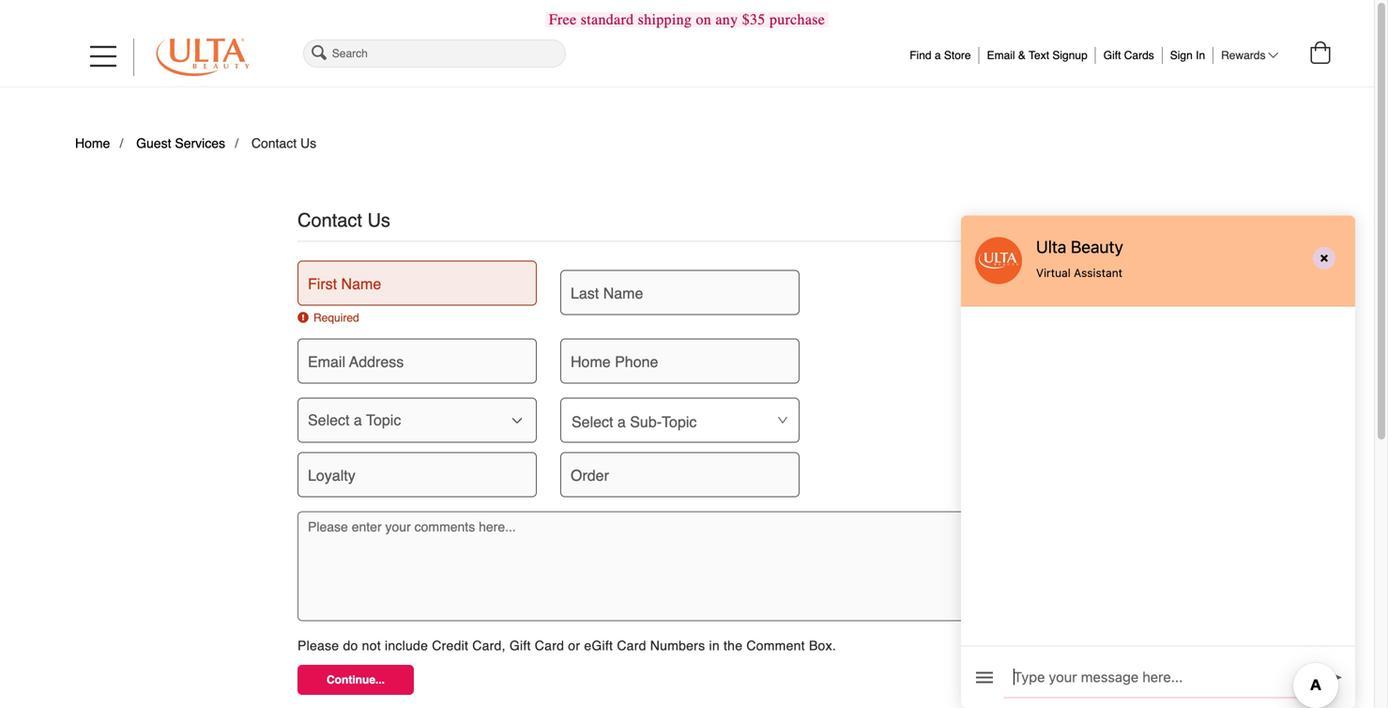 Task type: vqa. For each thing, say whether or not it's contained in the screenshot.
Card,
yes



Task type: describe. For each thing, give the bounding box(es) containing it.
0 vertical spatial contact us
[[252, 136, 317, 151]]

Type your message here... text field
[[1004, 656, 1314, 699]]

sub-
[[630, 413, 662, 431]]

Email Address email field
[[308, 343, 525, 370]]

virtual
[[1037, 266, 1071, 279]]

0 horizontal spatial gift
[[510, 638, 531, 653]]

1 horizontal spatial us
[[368, 209, 391, 231]]

loyalty
[[308, 467, 356, 484]]

assistant
[[1074, 266, 1123, 279]]

1 vertical spatial contact
[[298, 209, 362, 231]]

a for find
[[935, 49, 941, 62]]

text
[[1029, 49, 1050, 62]]

email & text signup
[[987, 49, 1088, 62]]

home for home phone
[[571, 353, 611, 370]]

include
[[385, 638, 428, 653]]

send button
[[1314, 658, 1351, 696]]

menu button
[[966, 658, 1004, 696]]

email for email & text signup
[[987, 49, 1016, 62]]

home for home link
[[75, 136, 110, 151]]

cart - 0 items - shows more content image
[[1312, 41, 1331, 64]]

Please enter your comments here... text field
[[298, 511, 1056, 621]]

store
[[945, 49, 971, 62]]

1 vertical spatial contact us
[[298, 209, 391, 231]]

services
[[175, 136, 225, 151]]

free
[[549, 11, 577, 28]]

required
[[314, 311, 359, 324]]

in
[[1196, 49, 1206, 62]]

gift inside "link"
[[1104, 49, 1122, 62]]

sign in
[[1171, 49, 1206, 62]]

rewards button
[[1222, 47, 1279, 64]]

$35
[[742, 11, 766, 28]]

do
[[343, 638, 358, 653]]

on
[[696, 11, 712, 28]]

free standard shipping on any $35 purchase
[[549, 11, 826, 28]]

select a sub-topic
[[572, 413, 697, 431]]

chat region
[[962, 216, 1356, 708]]

guest services link
[[136, 136, 225, 151]]

last name
[[571, 285, 644, 302]]

rewards
[[1222, 49, 1266, 62]]

Home Phone text field
[[571, 343, 788, 370]]

continue...
[[327, 673, 385, 686]]

signup
[[1053, 49, 1088, 62]]

card,
[[473, 638, 506, 653]]

purchase
[[770, 11, 826, 28]]

name for first name
[[341, 275, 381, 293]]

comment
[[747, 638, 805, 653]]

email & text signup link
[[987, 44, 1088, 62]]

beauty
[[1071, 237, 1124, 257]]

cards
[[1125, 49, 1155, 62]]

find a store link
[[910, 44, 971, 62]]

phone
[[615, 353, 659, 370]]

a for select
[[618, 413, 626, 431]]

first
[[308, 275, 337, 293]]

find a store
[[910, 49, 971, 62]]

gift cards
[[1104, 49, 1155, 62]]



Task type: locate. For each thing, give the bounding box(es) containing it.
&
[[1019, 49, 1026, 62]]

send
[[1321, 666, 1344, 689]]

address
[[349, 353, 404, 370]]

shipping
[[638, 11, 692, 28]]

0 vertical spatial home
[[75, 136, 110, 151]]

sign in link
[[1171, 44, 1206, 62]]

0 horizontal spatial home
[[75, 136, 110, 151]]

a
[[935, 49, 941, 62], [618, 413, 626, 431]]

None search field
[[300, 37, 569, 70]]

name for last name
[[603, 285, 644, 302]]

email left &
[[987, 49, 1016, 62]]

ulta beauty logo image
[[156, 38, 250, 76], [156, 38, 249, 76]]

numbers
[[651, 638, 706, 653]]

close icon button
[[1308, 246, 1342, 275]]

standard
[[581, 11, 634, 28]]

egift
[[584, 638, 613, 653]]

email down required
[[308, 353, 346, 370]]

menu
[[974, 666, 996, 689]]

Search search field
[[303, 39, 566, 68]]

1 vertical spatial us
[[368, 209, 391, 231]]

us
[[300, 136, 317, 151], [368, 209, 391, 231]]

1 horizontal spatial email
[[987, 49, 1016, 62]]

home left guest
[[75, 136, 110, 151]]

a inside field
[[618, 413, 626, 431]]

gift cards link
[[1104, 44, 1155, 62]]

0 vertical spatial gift
[[1104, 49, 1122, 62]]

home
[[75, 136, 110, 151], [571, 353, 611, 370]]

home left phone
[[571, 353, 611, 370]]

email
[[987, 49, 1016, 62], [308, 353, 346, 370]]

gift left cards
[[1104, 49, 1122, 62]]

ulta beauty logo image
[[976, 237, 1023, 284]]

gift
[[1104, 49, 1122, 62], [510, 638, 531, 653]]

topic
[[662, 413, 697, 431]]

0 vertical spatial us
[[300, 136, 317, 151]]

free standard shipping on any $35 purchase link
[[545, 11, 829, 28]]

contact
[[252, 136, 297, 151], [298, 209, 362, 231]]

log
[[962, 307, 1356, 646]]

in
[[709, 638, 720, 653]]

sign
[[1171, 49, 1193, 62]]

not
[[362, 638, 381, 653]]

select
[[572, 413, 614, 431]]

or
[[568, 638, 581, 653]]

contact up first
[[298, 209, 362, 231]]

1 horizontal spatial home
[[571, 353, 611, 370]]

0 vertical spatial a
[[935, 49, 941, 62]]

continue... button
[[298, 665, 414, 695]]

the
[[724, 638, 743, 653]]

find
[[910, 49, 932, 62]]

please do not include credit card, gift card or egift card numbers in the comment box.
[[298, 638, 837, 653]]

contact right services
[[252, 136, 297, 151]]

1 card from the left
[[535, 638, 564, 653]]

0 horizontal spatial us
[[300, 136, 317, 151]]

card
[[535, 638, 564, 653], [617, 638, 647, 653]]

please
[[298, 638, 339, 653]]

credit
[[432, 638, 469, 653]]

ulta beauty virtual assistant
[[1037, 237, 1124, 279]]

ulta
[[1037, 237, 1067, 257]]

0 horizontal spatial email
[[308, 353, 346, 370]]

contact us right services
[[252, 136, 317, 151]]

chat window close image
[[1314, 247, 1336, 269]]

name
[[341, 275, 381, 293], [603, 285, 644, 302]]

guest
[[136, 136, 171, 151]]

gift right the card,
[[510, 638, 531, 653]]

any
[[716, 11, 738, 28]]

email for email address
[[308, 353, 346, 370]]

Select a Sub-Topic field
[[561, 398, 800, 443]]

None field
[[300, 37, 569, 70]]

2 card from the left
[[617, 638, 647, 653]]

1 vertical spatial email
[[308, 353, 346, 370]]

contact us up first name
[[298, 209, 391, 231]]

order
[[571, 467, 609, 484]]

1 horizontal spatial gift
[[1104, 49, 1122, 62]]

1 vertical spatial home
[[571, 353, 611, 370]]

1 vertical spatial gift
[[510, 638, 531, 653]]

Last Name text field
[[571, 275, 788, 301]]

a left sub- on the bottom left of page
[[618, 413, 626, 431]]

exclamation circle image
[[298, 312, 309, 323]]

First Name text field
[[308, 265, 525, 292]]

icon: down image
[[778, 415, 789, 426]]

Loyalty text field
[[308, 457, 525, 483]]

1 horizontal spatial contact
[[298, 209, 362, 231]]

box.
[[809, 638, 837, 653]]

name right first
[[341, 275, 381, 293]]

1 horizontal spatial card
[[617, 638, 647, 653]]

name right last at top left
[[603, 285, 644, 302]]

chevron down image
[[1269, 49, 1279, 61]]

contact us
[[252, 136, 317, 151], [298, 209, 391, 231]]

0 horizontal spatial card
[[535, 638, 564, 653]]

0 horizontal spatial a
[[618, 413, 626, 431]]

home link
[[75, 136, 110, 151]]

first name
[[308, 275, 381, 293]]

icon: down element
[[778, 415, 789, 428]]

card left "or"
[[535, 638, 564, 653]]

0 horizontal spatial name
[[341, 275, 381, 293]]

guest services
[[136, 136, 225, 151]]

email inside email & text signup 'link'
[[987, 49, 1016, 62]]

0 vertical spatial email
[[987, 49, 1016, 62]]

1 horizontal spatial name
[[603, 285, 644, 302]]

1 horizontal spatial a
[[935, 49, 941, 62]]

0 vertical spatial contact
[[252, 136, 297, 151]]

a right the find
[[935, 49, 941, 62]]

1 vertical spatial a
[[618, 413, 626, 431]]

0 horizontal spatial contact
[[252, 136, 297, 151]]

email address
[[308, 353, 404, 370]]

last
[[571, 285, 599, 302]]

Order text field
[[571, 457, 788, 483]]

home phone
[[571, 353, 659, 370]]

card right egift
[[617, 638, 647, 653]]



